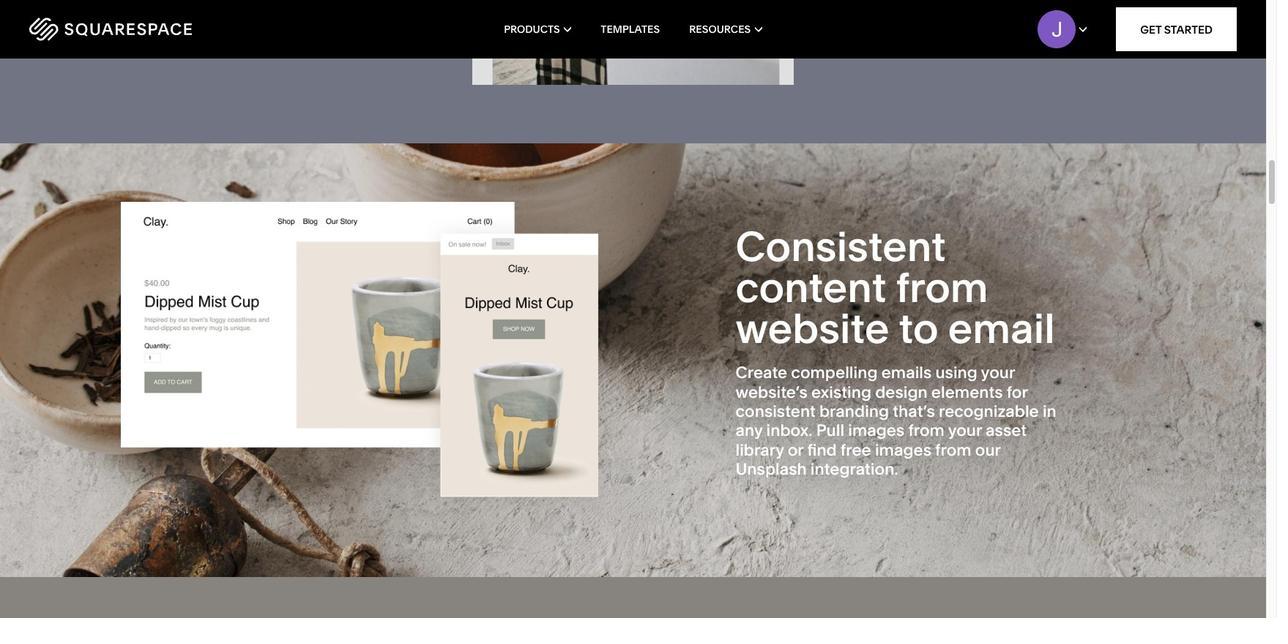 Task type: vqa. For each thing, say whether or not it's contained in the screenshot.
the topmost MEDIA & PODCASTS
no



Task type: describe. For each thing, give the bounding box(es) containing it.
1 vertical spatial your
[[948, 422, 982, 441]]

find
[[808, 441, 837, 461]]

get
[[1141, 22, 1162, 36]]

our
[[976, 441, 1001, 461]]

to
[[899, 304, 939, 354]]

products
[[504, 23, 560, 36]]

unsplash
[[736, 460, 807, 480]]

email body ui image
[[472, 0, 794, 85]]

design
[[875, 383, 928, 403]]

website and mobile email ui selling cup image
[[120, 202, 619, 518]]

compelling
[[791, 364, 878, 383]]

asset
[[986, 422, 1027, 441]]

products button
[[504, 0, 572, 59]]

free
[[841, 441, 872, 461]]

recognizable
[[939, 402, 1039, 422]]

or
[[788, 441, 804, 461]]

started
[[1165, 22, 1213, 36]]

emails
[[882, 364, 932, 383]]

existing
[[812, 383, 872, 403]]

for
[[1007, 383, 1028, 403]]

integration.
[[811, 460, 899, 480]]

create compelling emails using your website's existing design elements for consistent branding that's recognizable in any inbox. pull images from your asset library or find free images from our unsplash integration.
[[736, 364, 1057, 480]]

website's
[[736, 383, 808, 403]]

consistent
[[736, 402, 816, 422]]

consistent content from website to email
[[736, 222, 1055, 354]]

squarespace logo link
[[29, 18, 271, 41]]

get started link
[[1116, 7, 1237, 51]]

any
[[736, 422, 763, 441]]

in
[[1043, 402, 1057, 422]]

email
[[948, 304, 1055, 354]]

get started
[[1141, 22, 1213, 36]]



Task type: locate. For each thing, give the bounding box(es) containing it.
resources
[[689, 23, 751, 36]]

templates
[[601, 23, 660, 36]]

your
[[981, 364, 1015, 383], [948, 422, 982, 441]]

your down elements
[[948, 422, 982, 441]]

squarespace logo image
[[29, 18, 192, 41]]

using
[[936, 364, 978, 383]]

inbox.
[[767, 422, 813, 441]]

website
[[736, 304, 890, 354]]

elements
[[932, 383, 1003, 403]]

consistent
[[736, 222, 946, 272]]

your up recognizable
[[981, 364, 1015, 383]]

images up integration.
[[848, 422, 905, 441]]

0 vertical spatial your
[[981, 364, 1015, 383]]

images down that's
[[875, 441, 932, 461]]

that's
[[893, 402, 935, 422]]

create
[[736, 364, 788, 383]]

images
[[848, 422, 905, 441], [875, 441, 932, 461]]

from inside the consistent content from website to email
[[896, 263, 989, 313]]

from
[[896, 263, 989, 313], [909, 422, 945, 441], [936, 441, 972, 461]]

library
[[736, 441, 784, 461]]

clay cup shop background image
[[0, 144, 1267, 578]]

templates link
[[601, 0, 660, 59]]

content
[[736, 263, 887, 313]]

branding
[[820, 402, 889, 422]]

pull
[[817, 422, 845, 441]]

resources button
[[689, 0, 762, 59]]



